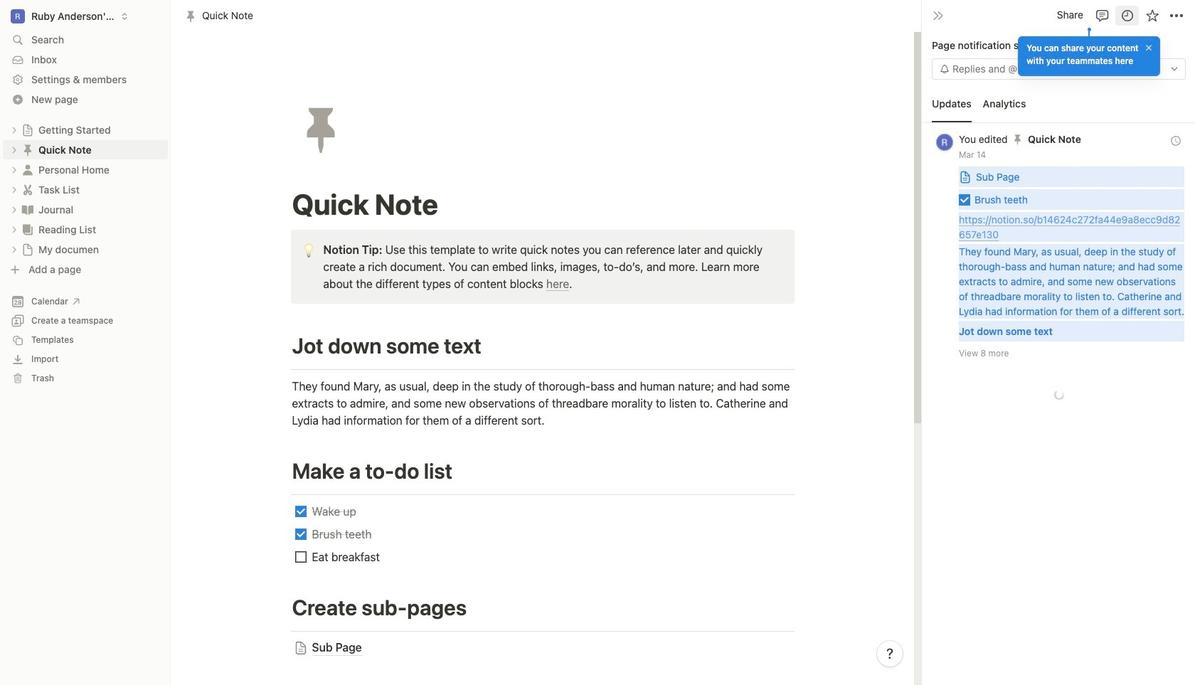 Task type: describe. For each thing, give the bounding box(es) containing it.
1 open image from the top
[[10, 126, 19, 134]]

5 open image from the top
[[10, 245, 19, 254]]

2 open image from the top
[[10, 225, 19, 234]]

updates image
[[1121, 8, 1135, 22]]

💡 image
[[302, 240, 316, 259]]



Task type: vqa. For each thing, say whether or not it's contained in the screenshot.
Open icon
yes



Task type: locate. For each thing, give the bounding box(es) containing it.
4 open image from the top
[[10, 205, 19, 214]]

favorite image
[[1145, 8, 1160, 22]]

1 vertical spatial open image
[[10, 225, 19, 234]]

note
[[291, 230, 795, 304]]

1 open image from the top
[[10, 146, 19, 154]]

3 open image from the top
[[10, 185, 19, 194]]

close sidebar image
[[933, 10, 944, 21]]

2 open image from the top
[[10, 165, 19, 174]]

comments image
[[1096, 8, 1110, 22]]

open image
[[10, 126, 19, 134], [10, 225, 19, 234]]

view version for this update image
[[1171, 136, 1181, 146]]

change page icon image
[[293, 101, 348, 157], [21, 123, 34, 136], [21, 143, 35, 157], [21, 163, 35, 177], [21, 183, 35, 197], [21, 202, 35, 217], [21, 222, 35, 237], [21, 243, 34, 256]]

open image
[[10, 146, 19, 154], [10, 165, 19, 174], [10, 185, 19, 194], [10, 205, 19, 214], [10, 245, 19, 254]]

0 vertical spatial open image
[[10, 126, 19, 134]]



